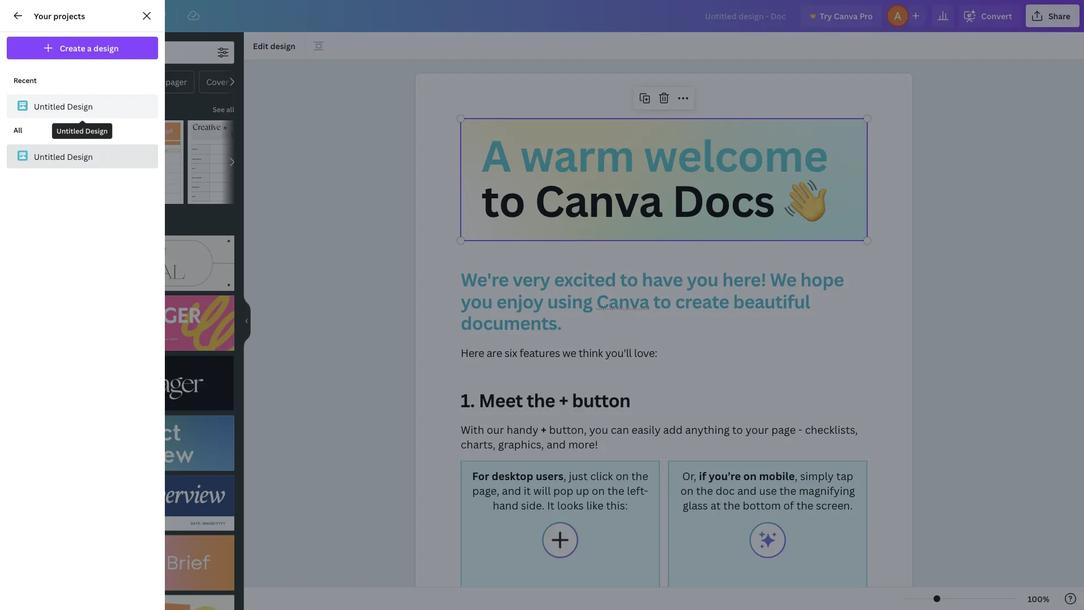 Task type: locate. For each thing, give the bounding box(es) containing it.
untitled design list down create a design dropdown button
[[7, 68, 158, 118]]

a
[[87, 43, 92, 53]]

untitled design list down templates
[[7, 118, 158, 168]]

1 vertical spatial canva
[[535, 171, 663, 230]]

1 vertical spatial untitled design button
[[7, 144, 158, 168]]

project overview/one-pager professional docs banner in blue white traditional corporate style image
[[50, 475, 234, 531]]

convert button
[[959, 5, 1022, 27]]

project overview docs banner in light green blue vibrant professional style image
[[50, 415, 234, 471]]

see all button
[[212, 98, 236, 120]]

create a design button
[[7, 37, 158, 59]]

untitled design button down templates
[[7, 144, 158, 168]]

0 vertical spatial untitled
[[34, 101, 65, 112]]

excited
[[554, 267, 617, 292]]

one pager button
[[141, 71, 195, 93]]

documents.
[[461, 311, 562, 335]]

here
[[461, 346, 485, 360]]

are
[[487, 346, 502, 360]]

doc templates button
[[49, 98, 107, 120]]

None text field
[[416, 73, 913, 610]]

1 horizontal spatial design
[[270, 40, 296, 51]]

to inside button, you can easily add anything to your page - checklists, charts, graphics, and more!
[[733, 422, 744, 437]]

untitled
[[34, 101, 65, 112], [57, 126, 84, 136], [34, 151, 65, 162]]

cover letter button
[[199, 71, 260, 93]]

untitled design down templates
[[57, 126, 108, 136]]

charts,
[[461, 437, 496, 451]]

canva for docs
[[535, 171, 663, 230]]

0 vertical spatial design
[[67, 101, 93, 112]]

graphics,
[[499, 437, 544, 451]]

untitled design button
[[7, 94, 158, 118], [7, 144, 158, 168]]

try canva pro button
[[801, 5, 882, 27]]

1 vertical spatial design
[[85, 126, 108, 136]]

warm
[[521, 126, 635, 185]]

untitled design for recent
[[34, 101, 93, 112]]

your
[[34, 10, 52, 21]]

create
[[60, 43, 85, 53]]

untitled design list
[[7, 68, 158, 118], [7, 118, 158, 168]]

design
[[270, 40, 296, 51], [94, 43, 119, 53]]

canva
[[834, 10, 858, 21], [535, 171, 663, 230], [597, 289, 650, 313]]

0 horizontal spatial you
[[461, 289, 493, 313]]

very
[[513, 267, 551, 292]]

+
[[559, 388, 569, 413], [541, 422, 547, 437]]

1 untitled design button from the top
[[7, 94, 158, 118]]

1. meet the + button
[[461, 388, 631, 413]]

have
[[642, 267, 683, 292]]

1 horizontal spatial you
[[590, 422, 609, 437]]

pager
[[166, 77, 187, 87]]

docs
[[673, 171, 775, 230]]

you left enjoy
[[461, 289, 493, 313]]

design
[[67, 101, 93, 112], [85, 126, 108, 136], [67, 151, 93, 162]]

hope
[[801, 267, 844, 292]]

main menu bar
[[0, 0, 1085, 32]]

letter
[[231, 77, 252, 87]]

2 vertical spatial design
[[67, 151, 93, 162]]

hide image
[[244, 294, 251, 348]]

six
[[505, 346, 518, 360]]

canva inside button
[[834, 10, 858, 21]]

design right a
[[94, 43, 119, 53]]

button, you can easily add anything to your page - checklists, charts, graphics, and more!
[[461, 422, 861, 451]]

untitled design down doc
[[34, 151, 93, 162]]

the
[[527, 388, 555, 413]]

0 horizontal spatial +
[[541, 422, 547, 437]]

2 untitled design button from the top
[[7, 144, 158, 168]]

+ right the the
[[559, 388, 569, 413]]

design down templates
[[85, 126, 108, 136]]

a
[[482, 126, 511, 185]]

to
[[482, 171, 526, 230], [620, 267, 638, 292], [654, 289, 672, 313], [733, 422, 744, 437]]

Search Doc templates search field
[[72, 42, 212, 63]]

we
[[771, 267, 797, 292]]

untitled design button for recent
[[7, 94, 158, 118]]

0 vertical spatial untitled design
[[34, 101, 93, 112]]

untitled design
[[34, 101, 93, 112], [57, 126, 108, 136], [34, 151, 93, 162]]

2 vertical spatial untitled
[[34, 151, 65, 162]]

checklists,
[[806, 422, 859, 437]]

design right doc
[[67, 101, 93, 112]]

0 vertical spatial untitled design button
[[7, 94, 158, 118]]

design right the edit
[[270, 40, 296, 51]]

1 vertical spatial untitled
[[57, 126, 84, 136]]

see
[[213, 105, 225, 114]]

2 untitled design list from the top
[[7, 118, 158, 168]]

👋
[[785, 171, 827, 230]]

0 horizontal spatial design
[[94, 43, 119, 53]]

and
[[547, 437, 566, 451]]

design down doc templates button
[[67, 151, 93, 162]]

you
[[687, 267, 719, 292], [461, 289, 493, 313], [590, 422, 609, 437]]

event/business proposal professional docs banner in beige dark brown warm classic style image
[[50, 236, 234, 291]]

think
[[579, 346, 603, 360]]

templates
[[67, 104, 106, 114]]

2 horizontal spatial you
[[687, 267, 719, 292]]

0 vertical spatial canva
[[834, 10, 858, 21]]

2 vertical spatial canva
[[597, 289, 650, 313]]

favorite things questionnaire docs banner in blue orange green playful style image
[[50, 595, 234, 610]]

doc templates
[[50, 104, 106, 114]]

untitled design button up "one pager doc in black and white blue light blue classic professional style" image
[[7, 94, 158, 118]]

with our handy +
[[461, 422, 547, 437]]

+ right handy
[[541, 422, 547, 437]]

untitled design right elements
[[34, 101, 93, 112]]

your
[[746, 422, 769, 437]]

edit design
[[253, 40, 296, 51]]

-
[[799, 422, 803, 437]]

1 horizontal spatial +
[[559, 388, 569, 413]]

2 vertical spatial untitled design
[[34, 151, 93, 162]]

1 vertical spatial +
[[541, 422, 547, 437]]

beautiful
[[734, 289, 811, 313]]

you right have
[[687, 267, 719, 292]]

+ for handy
[[541, 422, 547, 437]]

design for recent
[[67, 101, 93, 112]]

you left can
[[590, 422, 609, 437]]

0 vertical spatial +
[[559, 388, 569, 413]]

creative brief doc in black and white grey editorial style image
[[188, 120, 253, 204]]



Task type: vqa. For each thing, say whether or not it's contained in the screenshot.
design to the right
yes



Task type: describe. For each thing, give the bounding box(es) containing it.
easily
[[632, 422, 661, 437]]

here are six features we think you'll love:
[[461, 346, 658, 360]]

+ for the
[[559, 388, 569, 413]]

try canva pro
[[820, 10, 873, 21]]

recent
[[14, 75, 37, 85]]

research brief docs banner in orange teal pink soft pastels style image
[[50, 535, 234, 591]]

all
[[227, 105, 234, 114]]

convert
[[982, 10, 1013, 21]]

your projects
[[34, 10, 85, 21]]

project overview/one-pager professional docs banner in black white sleek monochrome style image
[[50, 356, 234, 411]]

design inside dropdown button
[[94, 43, 119, 53]]

cover
[[206, 77, 229, 87]]

you inside button, you can easily add anything to your page - checklists, charts, graphics, and more!
[[590, 422, 609, 437]]

none text field containing a warm welcome
[[416, 73, 913, 610]]

canva for pro
[[834, 10, 858, 21]]

cover letter
[[206, 77, 252, 87]]

create
[[676, 289, 730, 313]]

home
[[45, 10, 68, 21]]

project overview/one-pager professional docs banner in pink dark blue yellow playful abstract style image
[[50, 296, 234, 351]]

add
[[664, 422, 683, 437]]

templates
[[6, 55, 35, 63]]

see all
[[213, 105, 234, 114]]

more!
[[569, 437, 599, 451]]

canva inside we're very excited to have you here! we hope you enjoy using canva to create beautiful documents.
[[597, 289, 650, 313]]

page
[[772, 422, 796, 437]]

using
[[548, 289, 593, 313]]

home link
[[36, 5, 77, 27]]

doc
[[50, 104, 65, 114]]

our
[[487, 422, 504, 437]]

one
[[148, 77, 164, 87]]

untitled design button for all
[[7, 144, 158, 168]]

untitled design for all
[[34, 151, 93, 162]]

templates button
[[0, 32, 41, 73]]

you'll
[[606, 346, 632, 360]]

anything
[[686, 422, 730, 437]]

projects
[[53, 10, 85, 21]]

here!
[[723, 267, 767, 292]]

untitled for all
[[34, 151, 65, 162]]

edit design button
[[249, 37, 300, 55]]

one pager doc in black and white blue light blue classic professional style image
[[50, 120, 114, 204]]

brand button
[[0, 114, 41, 154]]

handy
[[507, 422, 539, 437]]

1 vertical spatial untitled design
[[57, 126, 108, 136]]

design inside button
[[270, 40, 296, 51]]

research brief doc in orange teal pink soft pastels style image
[[119, 120, 183, 204]]

brand
[[12, 137, 29, 144]]

button,
[[549, 422, 587, 437]]

try
[[820, 10, 833, 21]]

we're
[[461, 267, 509, 292]]

we're very excited to have you here! we hope you enjoy using canva to create beautiful documents.
[[461, 267, 848, 335]]

edit
[[253, 40, 269, 51]]

Design title text field
[[696, 5, 797, 27]]

a warm welcome
[[482, 126, 829, 185]]

love:
[[635, 346, 658, 360]]

all
[[14, 125, 22, 135]]

to canva docs 👋
[[482, 171, 827, 230]]

create a design
[[60, 43, 119, 53]]

enjoy
[[497, 289, 544, 313]]

meet
[[479, 388, 523, 413]]

design for all
[[67, 151, 93, 162]]

can
[[611, 422, 629, 437]]

button
[[572, 388, 631, 413]]

1.
[[461, 388, 475, 413]]

untitled for recent
[[34, 101, 65, 112]]

with
[[461, 422, 484, 437]]

elements button
[[0, 73, 41, 114]]

welcome
[[644, 126, 829, 185]]

one pager
[[148, 77, 187, 87]]

features
[[520, 346, 560, 360]]

pro
[[860, 10, 873, 21]]

1 untitled design list from the top
[[7, 68, 158, 118]]

we
[[563, 346, 577, 360]]

elements
[[7, 96, 33, 104]]

side panel tab list
[[0, 32, 41, 276]]



